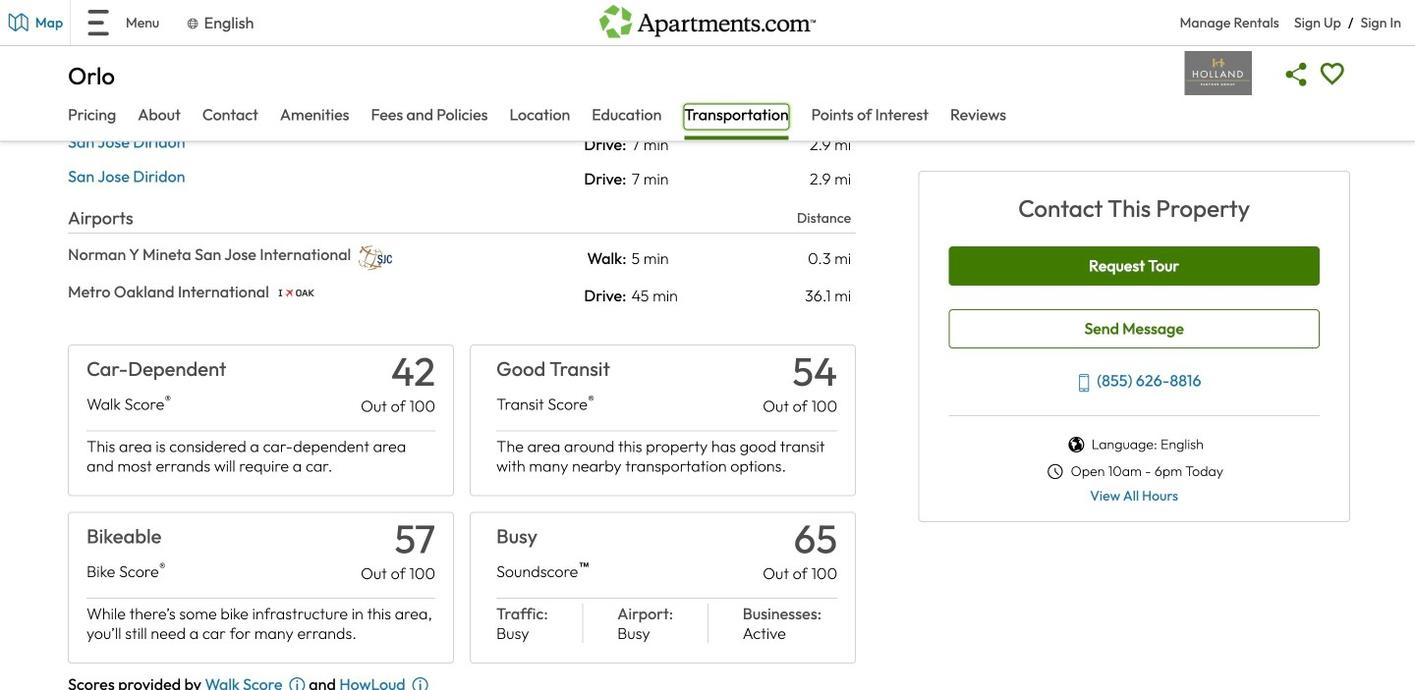 Task type: vqa. For each thing, say whether or not it's contained in the screenshot.
the Property Management Company Logo
yes



Task type: describe. For each thing, give the bounding box(es) containing it.
apartments.com logo image
[[599, 0, 816, 38]]

share listing image
[[1279, 57, 1315, 92]]

property management company logo image
[[1185, 51, 1252, 95]]



Task type: locate. For each thing, give the bounding box(es) containing it.
oakland international image
[[274, 282, 317, 310]]

san josé international image
[[356, 245, 394, 272]]



